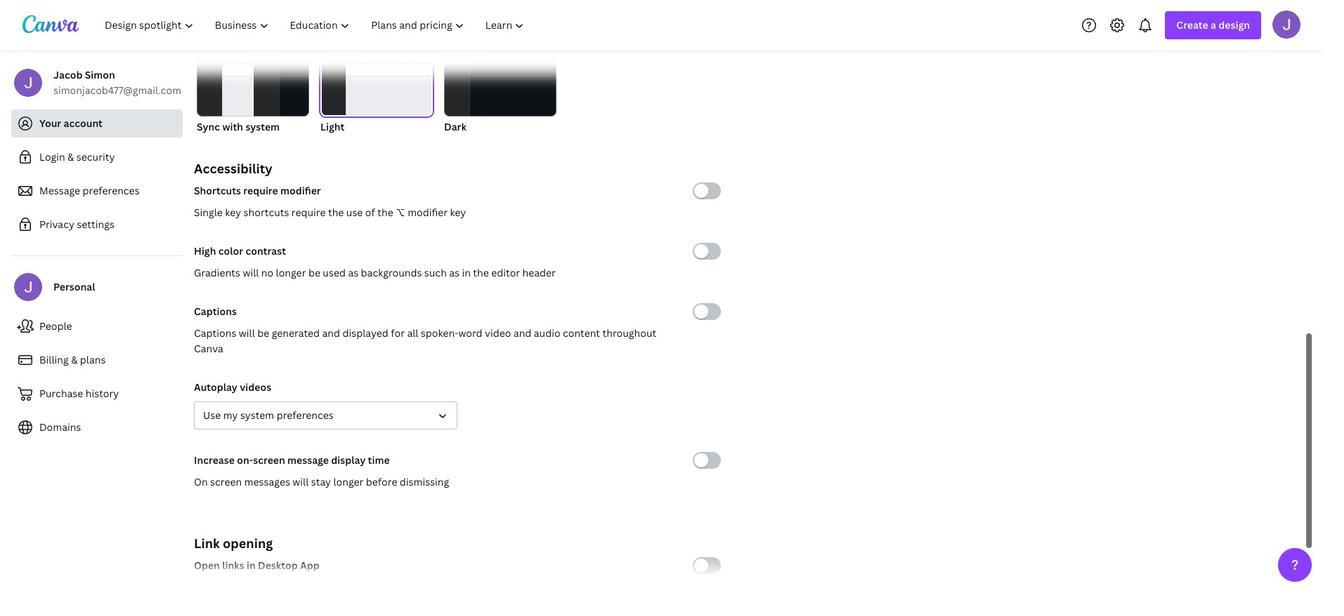Task type: describe. For each thing, give the bounding box(es) containing it.
time
[[368, 454, 390, 467]]

1 vertical spatial longer
[[333, 476, 364, 489]]

before
[[366, 476, 397, 489]]

dark
[[444, 120, 466, 134]]

opening
[[223, 535, 273, 552]]

captions will be generated and displayed for all spoken-word video and audio content throughout canva
[[194, 327, 656, 356]]

be inside captions will be generated and displayed for all spoken-word video and audio content throughout canva
[[257, 327, 269, 340]]

purchase history
[[39, 387, 119, 401]]

plans
[[80, 353, 106, 367]]

video
[[485, 327, 511, 340]]

design
[[1219, 18, 1250, 32]]

privacy settings
[[39, 218, 114, 231]]

& for login
[[68, 150, 74, 164]]

messages
[[244, 476, 290, 489]]

create
[[1176, 18, 1208, 32]]

domains link
[[11, 414, 183, 442]]

spoken-
[[421, 327, 458, 340]]

link
[[194, 535, 220, 552]]

personal
[[53, 280, 95, 294]]

shortcuts require modifier
[[194, 184, 321, 197]]

create a design button
[[1165, 11, 1261, 39]]

videos
[[240, 381, 271, 394]]

dismissing
[[400, 476, 449, 489]]

use
[[203, 409, 221, 422]]

for
[[391, 327, 405, 340]]

sync with system
[[197, 120, 280, 134]]

privacy
[[39, 218, 74, 231]]

0 vertical spatial in
[[462, 266, 471, 280]]

your account link
[[11, 110, 183, 138]]

my
[[223, 409, 238, 422]]

account
[[64, 117, 103, 130]]

shortcuts
[[244, 206, 289, 219]]

message
[[287, 454, 329, 467]]

header
[[522, 266, 556, 280]]

generated
[[272, 327, 320, 340]]

people
[[39, 320, 72, 333]]

2 vertical spatial will
[[293, 476, 309, 489]]

on screen messages will stay longer before dismissing
[[194, 476, 449, 489]]

on-
[[237, 454, 253, 467]]

0 vertical spatial be
[[308, 266, 320, 280]]

word
[[458, 327, 482, 340]]

open
[[194, 559, 220, 573]]

purchase history link
[[11, 380, 183, 408]]

message preferences link
[[11, 177, 183, 205]]

on
[[194, 476, 208, 489]]

will for be
[[239, 327, 255, 340]]

light
[[320, 120, 345, 134]]

app
[[300, 559, 320, 573]]

system for with
[[245, 120, 280, 134]]

all
[[407, 327, 418, 340]]

contrast
[[246, 245, 286, 258]]

autoplay videos
[[194, 381, 271, 394]]

1 key from the left
[[225, 206, 241, 219]]

0 horizontal spatial in
[[247, 559, 256, 573]]

security
[[76, 150, 115, 164]]

login
[[39, 150, 65, 164]]

captions for captions will be generated and displayed for all spoken-word video and audio content throughout canva
[[194, 327, 236, 340]]

top level navigation element
[[96, 11, 536, 39]]

jacob simon image
[[1272, 10, 1301, 38]]

0 vertical spatial modifier
[[280, 184, 321, 197]]

color
[[218, 245, 243, 258]]

editor
[[491, 266, 520, 280]]

autoplay
[[194, 381, 237, 394]]

2 and from the left
[[514, 327, 531, 340]]

your
[[39, 117, 61, 130]]

jacob simon simonjacob477@gmail.com
[[53, 68, 181, 97]]

0 horizontal spatial the
[[328, 206, 344, 219]]

1 vertical spatial require
[[291, 206, 326, 219]]

0 horizontal spatial screen
[[210, 476, 242, 489]]

open links in desktop app
[[194, 559, 320, 573]]

gradients
[[194, 266, 240, 280]]

accessibility
[[194, 160, 272, 177]]

login & security link
[[11, 143, 183, 171]]

audio
[[534, 327, 560, 340]]

0 horizontal spatial require
[[243, 184, 278, 197]]

use my system preferences
[[203, 409, 334, 422]]

simonjacob477@gmail.com
[[53, 84, 181, 97]]

used
[[323, 266, 346, 280]]

your account
[[39, 117, 103, 130]]

⌥
[[396, 206, 405, 219]]

content
[[563, 327, 600, 340]]

captions for captions
[[194, 305, 237, 318]]

0 vertical spatial longer
[[276, 266, 306, 280]]

system for my
[[240, 409, 274, 422]]

login & security
[[39, 150, 115, 164]]

jacob
[[53, 68, 82, 82]]

Light button
[[320, 53, 433, 135]]

people link
[[11, 313, 183, 341]]

single key shortcuts require the use of the ⌥ modifier key
[[194, 206, 466, 219]]



Task type: locate. For each thing, give the bounding box(es) containing it.
1 horizontal spatial as
[[449, 266, 460, 280]]

the
[[328, 206, 344, 219], [378, 206, 393, 219], [473, 266, 489, 280]]

1 vertical spatial will
[[239, 327, 255, 340]]

stay
[[311, 476, 331, 489]]

will left the no
[[243, 266, 259, 280]]

canva
[[194, 342, 223, 356]]

history
[[86, 387, 119, 401]]

preferences
[[83, 184, 140, 197], [277, 409, 334, 422]]

1 horizontal spatial the
[[378, 206, 393, 219]]

screen up the messages
[[253, 454, 285, 467]]

increase on-screen message display time
[[194, 454, 390, 467]]

0 vertical spatial screen
[[253, 454, 285, 467]]

1 vertical spatial in
[[247, 559, 256, 573]]

and
[[322, 327, 340, 340], [514, 327, 531, 340]]

message
[[39, 184, 80, 197]]

system inside button
[[245, 120, 280, 134]]

and left displayed at the left bottom of page
[[322, 327, 340, 340]]

sync
[[197, 120, 220, 134]]

captions
[[194, 305, 237, 318], [194, 327, 236, 340]]

system right my
[[240, 409, 274, 422]]

settings
[[77, 218, 114, 231]]

display
[[331, 454, 366, 467]]

link opening
[[194, 535, 273, 552]]

displayed
[[343, 327, 388, 340]]

gradients will no longer be used as backgrounds such as in the editor header
[[194, 266, 556, 280]]

require
[[243, 184, 278, 197], [291, 206, 326, 219]]

system inside button
[[240, 409, 274, 422]]

be left generated
[[257, 327, 269, 340]]

0 vertical spatial require
[[243, 184, 278, 197]]

1 horizontal spatial be
[[308, 266, 320, 280]]

domains
[[39, 421, 81, 434]]

high
[[194, 245, 216, 258]]

key right single at the left
[[225, 206, 241, 219]]

preferences up message
[[277, 409, 334, 422]]

links
[[222, 559, 244, 573]]

throughout
[[603, 327, 656, 340]]

high color contrast
[[194, 245, 286, 258]]

1 horizontal spatial in
[[462, 266, 471, 280]]

and right video
[[514, 327, 531, 340]]

simon
[[85, 68, 115, 82]]

privacy settings link
[[11, 211, 183, 239]]

0 vertical spatial system
[[245, 120, 280, 134]]

billing & plans link
[[11, 346, 183, 375]]

0 horizontal spatial key
[[225, 206, 241, 219]]

& for billing
[[71, 353, 78, 367]]

create a design
[[1176, 18, 1250, 32]]

2 captions from the top
[[194, 327, 236, 340]]

1 as from the left
[[348, 266, 358, 280]]

0 horizontal spatial modifier
[[280, 184, 321, 197]]

1 captions from the top
[[194, 305, 237, 318]]

as right used
[[348, 266, 358, 280]]

1 vertical spatial be
[[257, 327, 269, 340]]

a
[[1211, 18, 1216, 32]]

0 horizontal spatial and
[[322, 327, 340, 340]]

modifier right ⌥
[[408, 206, 448, 219]]

2 horizontal spatial the
[[473, 266, 489, 280]]

system right the 'with'
[[245, 120, 280, 134]]

in
[[462, 266, 471, 280], [247, 559, 256, 573]]

Sync with system button
[[197, 53, 309, 135]]

in right links
[[247, 559, 256, 573]]

will inside captions will be generated and displayed for all spoken-word video and audio content throughout canva
[[239, 327, 255, 340]]

Use my system preferences button
[[194, 402, 457, 430]]

will left stay
[[293, 476, 309, 489]]

as right such
[[449, 266, 460, 280]]

longer right the no
[[276, 266, 306, 280]]

billing
[[39, 353, 69, 367]]

1 horizontal spatial modifier
[[408, 206, 448, 219]]

increase
[[194, 454, 235, 467]]

single
[[194, 206, 223, 219]]

0 vertical spatial will
[[243, 266, 259, 280]]

screen down increase
[[210, 476, 242, 489]]

preferences inside button
[[277, 409, 334, 422]]

the left editor
[[473, 266, 489, 280]]

will left generated
[[239, 327, 255, 340]]

Dark button
[[444, 53, 556, 135]]

longer
[[276, 266, 306, 280], [333, 476, 364, 489]]

& right login
[[68, 150, 74, 164]]

1 vertical spatial preferences
[[277, 409, 334, 422]]

longer down display
[[333, 476, 364, 489]]

shortcuts
[[194, 184, 241, 197]]

require right shortcuts
[[291, 206, 326, 219]]

key
[[225, 206, 241, 219], [450, 206, 466, 219]]

modifier
[[280, 184, 321, 197], [408, 206, 448, 219]]

1 horizontal spatial key
[[450, 206, 466, 219]]

the left ⌥
[[378, 206, 393, 219]]

use
[[346, 206, 363, 219]]

be
[[308, 266, 320, 280], [257, 327, 269, 340]]

message preferences
[[39, 184, 140, 197]]

such
[[424, 266, 447, 280]]

captions inside captions will be generated and displayed for all spoken-word video and audio content throughout canva
[[194, 327, 236, 340]]

key right ⌥
[[450, 206, 466, 219]]

0 horizontal spatial preferences
[[83, 184, 140, 197]]

modifier up single key shortcuts require the use of the ⌥ modifier key
[[280, 184, 321, 197]]

1 horizontal spatial require
[[291, 206, 326, 219]]

&
[[68, 150, 74, 164], [71, 353, 78, 367]]

1 and from the left
[[322, 327, 340, 340]]

no
[[261, 266, 273, 280]]

the left the "use"
[[328, 206, 344, 219]]

1 horizontal spatial preferences
[[277, 409, 334, 422]]

of
[[365, 206, 375, 219]]

1 horizontal spatial longer
[[333, 476, 364, 489]]

1 vertical spatial system
[[240, 409, 274, 422]]

system
[[245, 120, 280, 134], [240, 409, 274, 422]]

will for no
[[243, 266, 259, 280]]

backgrounds
[[361, 266, 422, 280]]

be left used
[[308, 266, 320, 280]]

0 horizontal spatial be
[[257, 327, 269, 340]]

1 vertical spatial captions
[[194, 327, 236, 340]]

0 vertical spatial &
[[68, 150, 74, 164]]

0 horizontal spatial longer
[[276, 266, 306, 280]]

0 vertical spatial preferences
[[83, 184, 140, 197]]

in right such
[[462, 266, 471, 280]]

require up shortcuts
[[243, 184, 278, 197]]

& left plans
[[71, 353, 78, 367]]

preferences down login & security link
[[83, 184, 140, 197]]

billing & plans
[[39, 353, 106, 367]]

screen
[[253, 454, 285, 467], [210, 476, 242, 489]]

desktop
[[258, 559, 298, 573]]

purchase
[[39, 387, 83, 401]]

2 key from the left
[[450, 206, 466, 219]]

1 horizontal spatial screen
[[253, 454, 285, 467]]

with
[[222, 120, 243, 134]]

1 vertical spatial screen
[[210, 476, 242, 489]]

2 as from the left
[[449, 266, 460, 280]]

1 horizontal spatial and
[[514, 327, 531, 340]]

1 vertical spatial modifier
[[408, 206, 448, 219]]

0 vertical spatial captions
[[194, 305, 237, 318]]

1 vertical spatial &
[[71, 353, 78, 367]]

0 horizontal spatial as
[[348, 266, 358, 280]]



Task type: vqa. For each thing, say whether or not it's contained in the screenshot.
the left longer
yes



